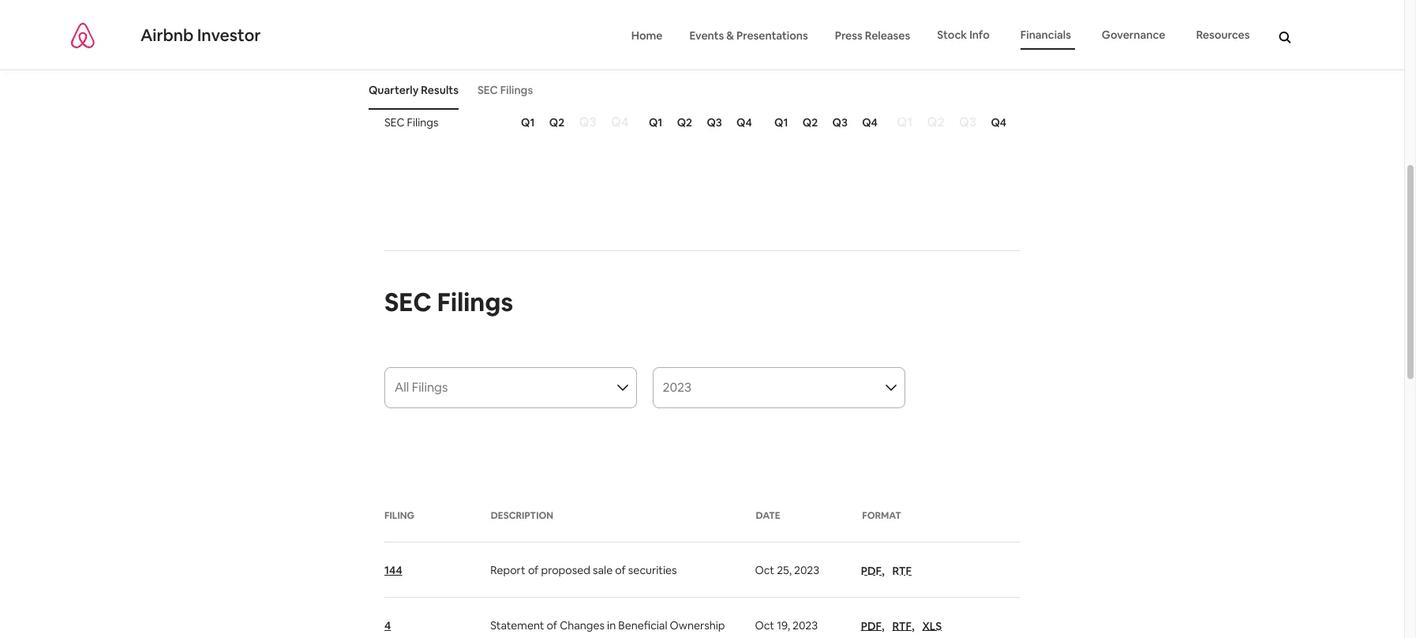 Task type: locate. For each thing, give the bounding box(es) containing it.
rtf down format
[[893, 564, 912, 578]]

row group
[[385, 543, 1020, 638]]

results
[[421, 83, 459, 97]]

0 vertical spatial cell
[[861, 543, 1020, 597]]

q2
[[928, 60, 945, 77], [550, 62, 565, 76], [677, 62, 693, 76], [803, 62, 818, 76], [928, 114, 945, 130], [550, 115, 565, 129], [677, 115, 693, 129], [803, 115, 818, 129]]

3 earnings webcast element from the left
[[769, 0, 896, 42]]

1 vertical spatial filings
[[407, 115, 439, 129]]

3 row from the top
[[385, 598, 1020, 638]]

rtf link left xls link
[[893, 618, 912, 634]]

sec
[[478, 83, 498, 97], [385, 115, 405, 129], [385, 286, 432, 318]]

q4 link
[[737, 43, 752, 95], [863, 43, 878, 95], [992, 43, 1007, 95], [611, 60, 629, 77], [737, 96, 752, 148], [863, 96, 878, 148], [992, 96, 1007, 148], [611, 114, 629, 130]]

statement of changes in beneficial ownership
[[491, 618, 725, 632]]

of right sale
[[615, 563, 626, 577]]

ownership
[[670, 618, 725, 632]]

pdf left xls
[[861, 619, 882, 634]]

home link
[[632, 23, 663, 48]]

1 rtf link from the top
[[893, 563, 912, 578]]

airbnb investor link
[[71, 21, 261, 50]]

row down securities
[[385, 598, 1020, 638]]

2 rtf link from the top
[[893, 618, 912, 634]]

rtf left xls
[[893, 619, 912, 634]]

airbnb
[[141, 24, 194, 46]]

2 cell from the top
[[861, 598, 1020, 638]]

format column header
[[863, 509, 1022, 542]]

1 vertical spatial rtf
[[893, 619, 912, 634]]

pdf
[[861, 564, 882, 578], [861, 619, 882, 634]]

pdf down format
[[861, 564, 882, 578]]

2 horizontal spatial of
[[615, 563, 626, 577]]

of left the changes
[[547, 618, 558, 632]]

cell
[[861, 543, 1020, 597], [861, 598, 1020, 638]]

1 pdf from the top
[[861, 564, 882, 578]]

0 vertical spatial pdf link
[[861, 563, 882, 578]]

0 vertical spatial rtf
[[893, 564, 912, 578]]

q4
[[611, 60, 629, 77], [737, 62, 752, 76], [863, 62, 878, 76], [992, 62, 1007, 76], [611, 114, 629, 130], [737, 115, 752, 129], [863, 115, 878, 129], [992, 115, 1007, 129]]

1 row from the top
[[385, 509, 1022, 543]]

of right report
[[528, 563, 539, 577]]

rtf link down format
[[893, 563, 912, 578]]

row
[[385, 509, 1022, 543], [385, 543, 1020, 598], [385, 598, 1020, 638]]

q2 link
[[550, 43, 568, 95], [677, 43, 695, 95], [803, 43, 821, 95], [928, 60, 948, 77], [550, 96, 568, 148], [677, 96, 695, 148], [803, 96, 821, 148], [928, 114, 948, 130]]

earnings transcript element
[[518, 42, 645, 96], [645, 42, 769, 96], [769, 42, 896, 96], [896, 42, 1020, 96]]

transcript
[[430, 62, 482, 76]]

2 oct from the top
[[756, 618, 775, 632]]

events
[[690, 29, 724, 43]]

pdf link left xls link
[[861, 618, 882, 634]]

q2 link for sec filings element containing q3
[[550, 96, 568, 148]]

stock info button
[[938, 22, 994, 50]]

2 vertical spatial filings
[[437, 286, 513, 318]]

home
[[632, 29, 663, 43]]

filings
[[501, 83, 533, 97], [407, 115, 439, 129], [437, 286, 513, 318]]

sec inside "link"
[[478, 83, 498, 97]]

1 sec filings element from the left
[[518, 96, 645, 149]]

row group containing 144
[[385, 543, 1020, 638]]

earnings transcript element containing q3
[[518, 42, 645, 96]]

pdf link
[[861, 563, 882, 578], [861, 618, 882, 634]]

releases
[[865, 29, 911, 43]]

2 earnings webcast element from the left
[[645, 0, 769, 42]]

oct for oct 19, 2023
[[756, 618, 775, 632]]

2023 right 19,
[[793, 618, 818, 632]]

beneficial
[[619, 618, 668, 632]]

row containing 144
[[385, 543, 1020, 598]]

oct
[[756, 563, 775, 577], [756, 618, 775, 632]]

1 pdf link from the top
[[861, 563, 882, 578]]

144 link
[[385, 563, 403, 577]]

q3 link
[[707, 43, 725, 95], [833, 43, 851, 95], [579, 60, 599, 77], [960, 60, 980, 77], [707, 96, 725, 148], [833, 96, 851, 148], [579, 114, 599, 130], [960, 114, 980, 130]]

0 horizontal spatial of
[[528, 563, 539, 577]]

1 vertical spatial oct
[[756, 618, 775, 632]]

row up ownership
[[385, 543, 1020, 598]]

investor
[[197, 24, 261, 46]]

info
[[970, 28, 990, 42]]

cell inside row
[[861, 543, 1020, 597]]

row up securities
[[385, 509, 1022, 543]]

of
[[528, 563, 539, 577], [615, 563, 626, 577], [547, 618, 558, 632]]

2 pdf link from the top
[[861, 618, 882, 634]]

oct left 25,
[[756, 563, 775, 577]]

1 vertical spatial rtf link
[[893, 618, 912, 634]]

description
[[491, 509, 554, 522]]

1 horizontal spatial of
[[547, 618, 558, 632]]

0 vertical spatial oct
[[756, 563, 775, 577]]

securities
[[629, 563, 677, 577]]

1 vertical spatial cell
[[861, 598, 1020, 638]]

pdf link down format
[[861, 563, 882, 578]]

pdf for oct 25, 2023
[[861, 564, 882, 578]]

4 earnings transcript element from the left
[[896, 42, 1020, 96]]

4 sec filings element from the left
[[896, 96, 1020, 149]]

1 earnings transcript element from the left
[[518, 42, 645, 96]]

2 sec filings element from the left
[[645, 96, 769, 149]]

q3
[[579, 60, 597, 77], [960, 60, 977, 77], [707, 62, 722, 76], [833, 62, 848, 76], [579, 114, 597, 130], [960, 114, 977, 130], [707, 115, 722, 129], [833, 115, 848, 129]]

governance
[[1102, 28, 1166, 42]]

q1 link
[[521, 43, 538, 95], [649, 43, 666, 95], [775, 43, 791, 95], [897, 60, 916, 77], [521, 96, 538, 148], [649, 96, 666, 148], [775, 96, 791, 148], [897, 114, 916, 130]]

click to open search image
[[1280, 32, 1292, 45]]

0 vertical spatial filings
[[501, 83, 533, 97]]

menu
[[618, 22, 1268, 50]]

sec filings link
[[478, 71, 533, 110]]

1 vertical spatial 2023
[[793, 618, 818, 632]]

q2 link for third earnings transcript element from the left
[[803, 43, 821, 95]]

rtf for oct 25, 2023
[[893, 564, 912, 578]]

row containing filing
[[385, 509, 1022, 543]]

earnings transcript
[[385, 62, 482, 76]]

0 vertical spatial 2023
[[795, 563, 820, 577]]

governance button
[[1102, 22, 1170, 50]]

oct for oct 25, 2023
[[756, 563, 775, 577]]

rtf
[[893, 564, 912, 578], [893, 619, 912, 634]]

1 vertical spatial pdf
[[861, 619, 882, 634]]

2 vertical spatial sec
[[385, 286, 432, 318]]

1 rtf from the top
[[893, 564, 912, 578]]

0 vertical spatial sec filings
[[478, 83, 533, 97]]

0 vertical spatial sec
[[478, 83, 498, 97]]

2 rtf from the top
[[893, 619, 912, 634]]

2023 right 25,
[[795, 563, 820, 577]]

0 vertical spatial pdf
[[861, 564, 882, 578]]

2 row from the top
[[385, 543, 1020, 598]]

19,
[[777, 618, 791, 632]]

144
[[385, 563, 403, 577]]

0 vertical spatial rtf link
[[893, 563, 912, 578]]

earnings
[[385, 62, 428, 76]]

1 vertical spatial pdf link
[[861, 618, 882, 634]]

stock
[[938, 28, 968, 42]]

2023
[[795, 563, 820, 577], [793, 618, 818, 632]]

q1
[[897, 60, 913, 77], [521, 62, 535, 76], [649, 62, 663, 76], [775, 62, 789, 76], [897, 114, 913, 130], [521, 115, 535, 129], [649, 115, 663, 129], [775, 115, 789, 129]]

report
[[491, 563, 526, 577]]

q2 link for earnings transcript element containing q3
[[550, 43, 568, 95]]

filings inside sec filings "link"
[[501, 83, 533, 97]]

sec filings
[[478, 83, 533, 97], [385, 115, 439, 129], [385, 286, 513, 318]]

1 cell from the top
[[861, 543, 1020, 597]]

oct left 19,
[[756, 618, 775, 632]]

report of proposed sale of securities
[[491, 563, 677, 577]]

earnings webcast element
[[518, 0, 645, 42], [645, 0, 769, 42], [769, 0, 896, 42]]

press
[[835, 29, 863, 43]]

2 pdf from the top
[[861, 619, 882, 634]]

1 oct from the top
[[756, 563, 775, 577]]

oct 19, 2023
[[756, 618, 818, 632]]

sec filings element
[[518, 96, 645, 149], [645, 96, 769, 149], [769, 96, 896, 149], [896, 96, 1020, 149]]

rtf link
[[893, 563, 912, 578], [893, 618, 912, 634]]



Task type: describe. For each thing, give the bounding box(es) containing it.
cell for oct 25, 2023
[[861, 543, 1020, 597]]

2 vertical spatial sec filings
[[385, 286, 513, 318]]

1 vertical spatial sec filings
[[385, 115, 439, 129]]

2023 for oct 19, 2023
[[793, 618, 818, 632]]

stock info
[[938, 28, 990, 42]]

resources button
[[1197, 22, 1255, 50]]

date
[[756, 509, 781, 522]]

2023 for oct 25, 2023
[[795, 563, 820, 577]]

format
[[863, 509, 902, 522]]

of for changes
[[547, 618, 558, 632]]

q2 link for third earnings transcript element from right
[[677, 43, 695, 95]]

oct 25, 2023
[[756, 563, 820, 577]]

events & presentations
[[690, 29, 809, 43]]

rtf for oct 19, 2023
[[893, 619, 912, 634]]

menu containing stock info
[[618, 22, 1268, 50]]

date column header
[[756, 509, 862, 542]]

sec filings table table
[[385, 509, 1022, 638]]

sale
[[593, 563, 613, 577]]

xls link
[[923, 618, 942, 634]]

q2 link for second sec filings element
[[677, 96, 695, 148]]

sec filings element containing q3
[[518, 96, 645, 149]]

financials
[[1021, 28, 1072, 42]]

financials button
[[1021, 22, 1076, 50]]

quarterly results
[[369, 83, 459, 97]]

airbnb investor
[[141, 24, 261, 46]]

quarterly
[[369, 83, 419, 97]]

description column header
[[491, 509, 756, 542]]

rtf link for oct 25, 2023
[[893, 563, 912, 578]]

of for proposed
[[528, 563, 539, 577]]

changes
[[560, 618, 605, 632]]

filing column header
[[385, 509, 491, 542]]

in
[[607, 618, 616, 632]]

pdf for oct 19, 2023
[[861, 619, 882, 634]]

4
[[385, 618, 391, 632]]

row group inside sec filings table table
[[385, 543, 1020, 638]]

4 link
[[385, 618, 391, 632]]

resources
[[1197, 28, 1251, 42]]

pdf link for oct 19, 2023
[[861, 618, 882, 634]]

pdf link for oct 25, 2023
[[861, 563, 882, 578]]

proposed
[[541, 563, 591, 577]]

press releases
[[835, 29, 911, 43]]

events & presentations link
[[690, 23, 809, 48]]

rtf link for oct 19, 2023
[[893, 618, 912, 634]]

statement
[[491, 618, 545, 632]]

xls
[[923, 619, 942, 634]]

2 earnings transcript element from the left
[[645, 42, 769, 96]]

press releases link
[[835, 23, 911, 48]]

cell for oct 19, 2023
[[861, 598, 1020, 638]]

25,
[[777, 563, 792, 577]]

quarterly results link
[[369, 71, 459, 110]]

q2 link for second sec filings element from the right
[[803, 96, 821, 148]]

1 vertical spatial sec
[[385, 115, 405, 129]]

row containing 4
[[385, 598, 1020, 638]]

3 earnings transcript element from the left
[[769, 42, 896, 96]]

1 earnings webcast element from the left
[[518, 0, 645, 42]]

presentations
[[737, 29, 809, 43]]

filing
[[385, 509, 415, 522]]

&
[[727, 29, 735, 43]]

3 sec filings element from the left
[[769, 96, 896, 149]]



Task type: vqa. For each thing, say whether or not it's contained in the screenshot.
company
no



